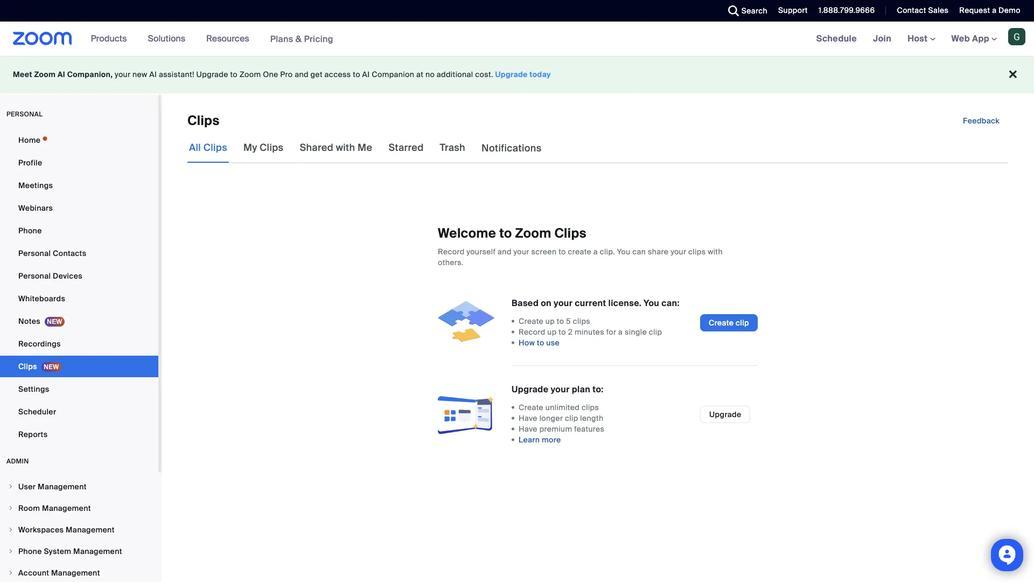 Task type: describe. For each thing, give the bounding box(es) containing it.
create for upgrade your plan to:
[[519, 403, 544, 412]]

settings link
[[0, 378, 158, 400]]

how
[[519, 338, 535, 348]]

management for user management
[[38, 482, 87, 492]]

workspaces management
[[18, 525, 115, 535]]

room management menu item
[[0, 498, 158, 519]]

today
[[530, 70, 551, 79]]

schedule link
[[809, 22, 866, 56]]

your inside meet zoom ai companion, footer
[[115, 70, 131, 79]]

up for create
[[546, 316, 555, 326]]

demo
[[999, 5, 1021, 15]]

with inside tab
[[336, 141, 355, 154]]

1 horizontal spatial record
[[519, 327, 546, 337]]

management inside phone system management menu item
[[73, 547, 122, 556]]

plans
[[270, 33, 294, 44]]

personal for personal devices
[[18, 271, 51, 281]]

workspaces
[[18, 525, 64, 535]]

upgrade inside button
[[710, 409, 742, 419]]

personal menu menu
[[0, 129, 158, 446]]

phone for phone
[[18, 226, 42, 236]]

notifications
[[482, 142, 542, 155]]

you inside "welcome to zoom clips record yourself and your screen to create a clip. you can share your clips with others."
[[617, 247, 631, 257]]

longer
[[540, 413, 563, 423]]

profile picture image
[[1009, 28, 1026, 45]]

features
[[575, 424, 605, 434]]

host
[[908, 33, 931, 44]]

profile
[[18, 158, 42, 168]]

1 horizontal spatial zoom
[[240, 70, 261, 79]]

clip inside button
[[736, 318, 750, 328]]

on
[[541, 298, 552, 309]]

right image for workspaces management
[[8, 527, 14, 533]]

join link
[[866, 22, 900, 56]]

to inside button
[[537, 338, 545, 348]]

single
[[625, 327, 647, 337]]

meet
[[13, 70, 32, 79]]

right image for phone system management
[[8, 548, 14, 555]]

welcome
[[438, 225, 497, 242]]

product information navigation
[[83, 22, 342, 57]]

contact sales
[[898, 5, 949, 15]]

trash
[[440, 141, 466, 154]]

personal devices
[[18, 271, 82, 281]]

personal devices link
[[0, 265, 158, 287]]

management for workspaces management
[[66, 525, 115, 535]]

devices
[[53, 271, 82, 281]]

personal contacts
[[18, 248, 86, 258]]

home
[[18, 135, 41, 145]]

clip.
[[600, 247, 615, 257]]

2 vertical spatial a
[[619, 327, 623, 337]]

and inside "welcome to zoom clips record yourself and your screen to create a clip. you can share your clips with others."
[[498, 247, 512, 257]]

2 ai from the left
[[149, 70, 157, 79]]

request a demo
[[960, 5, 1021, 15]]

3 ai from the left
[[363, 70, 370, 79]]

clips link
[[0, 356, 158, 377]]

zoom inside "welcome to zoom clips record yourself and your screen to create a clip. you can share your clips with others."
[[516, 225, 552, 242]]

phone link
[[0, 220, 158, 241]]

create clip
[[709, 318, 750, 328]]

admin menu menu
[[0, 476, 158, 582]]

phone for phone system management
[[18, 547, 42, 556]]

current
[[575, 298, 607, 309]]

personal
[[6, 110, 43, 119]]

record up to 2 minutes for a single clip
[[519, 327, 663, 337]]

home link
[[0, 129, 158, 151]]

resources
[[206, 33, 249, 44]]

admin
[[6, 457, 29, 466]]

have for have longer clip length
[[519, 413, 538, 423]]

minutes
[[575, 327, 605, 337]]

record inside "welcome to zoom clips record yourself and your screen to create a clip. you can share your clips with others."
[[438, 247, 465, 257]]

room management
[[18, 503, 91, 513]]

reports link
[[0, 424, 158, 445]]

companion
[[372, 70, 415, 79]]

clips inside clips 'link'
[[18, 362, 37, 371]]

one
[[263, 70, 278, 79]]

settings
[[18, 384, 49, 394]]

how to use button
[[519, 337, 560, 348]]

personal contacts link
[[0, 243, 158, 264]]

zoom logo image
[[13, 32, 72, 45]]

schedule
[[817, 33, 858, 44]]

create
[[568, 247, 592, 257]]

workspaces management menu item
[[0, 520, 158, 540]]

have premium features
[[519, 424, 605, 434]]

whiteboards
[[18, 294, 65, 303]]

create clip button
[[701, 314, 758, 331]]

create unlimited clips
[[519, 403, 599, 412]]

screen
[[532, 247, 557, 257]]

starred tab
[[387, 133, 426, 163]]

meet zoom ai companion, footer
[[0, 56, 1035, 93]]

banner containing products
[[0, 22, 1035, 57]]

notes
[[18, 316, 40, 326]]

all clips tab
[[188, 133, 229, 163]]

to down the resources dropdown button
[[230, 70, 238, 79]]

my
[[244, 141, 257, 154]]

create up to 5 clips
[[519, 316, 591, 326]]

plans & pricing
[[270, 33, 334, 44]]

join
[[874, 33, 892, 44]]

create inside button
[[709, 318, 734, 328]]

account
[[18, 568, 49, 578]]

contacts
[[53, 248, 86, 258]]

2 vertical spatial clips
[[582, 403, 599, 412]]

me
[[358, 141, 373, 154]]

shared with me
[[300, 141, 373, 154]]

companion,
[[67, 70, 113, 79]]

notes link
[[0, 310, 158, 332]]

webinars link
[[0, 197, 158, 219]]

premium
[[540, 424, 573, 434]]

meetings
[[18, 181, 53, 190]]



Task type: vqa. For each thing, say whether or not it's contained in the screenshot.
the is
no



Task type: locate. For each thing, give the bounding box(es) containing it.
0 horizontal spatial zoom
[[34, 70, 56, 79]]

right image inside "workspaces management" menu item
[[8, 527, 14, 533]]

request a demo link
[[952, 0, 1035, 22], [960, 5, 1021, 15]]

personal up personal devices
[[18, 248, 51, 258]]

to
[[230, 70, 238, 79], [353, 70, 361, 79], [500, 225, 512, 242], [559, 247, 566, 257], [557, 316, 565, 326], [559, 327, 566, 337], [537, 338, 545, 348]]

account management menu item
[[0, 563, 158, 582]]

based on your current license. you can:
[[512, 298, 680, 309]]

based
[[512, 298, 539, 309]]

1 vertical spatial right image
[[8, 570, 14, 576]]

meet zoom ai companion, your new ai assistant! upgrade to zoom one pro and get access to ai companion at no additional cost. upgrade today
[[13, 70, 551, 79]]

room
[[18, 503, 40, 513]]

personal up whiteboards
[[18, 271, 51, 281]]

0 vertical spatial phone
[[18, 226, 42, 236]]

host button
[[908, 33, 936, 44]]

2 personal from the top
[[18, 271, 51, 281]]

clips right my
[[260, 141, 284, 154]]

0 vertical spatial right image
[[8, 483, 14, 490]]

to right access in the top left of the page
[[353, 70, 361, 79]]

right image
[[8, 505, 14, 511], [8, 527, 14, 533], [8, 548, 14, 555]]

clips up the all clips
[[188, 112, 220, 129]]

1 personal from the top
[[18, 248, 51, 258]]

right image left user
[[8, 483, 14, 490]]

new
[[133, 70, 147, 79]]

1 vertical spatial you
[[644, 298, 660, 309]]

right image for user management
[[8, 483, 14, 490]]

1 vertical spatial up
[[548, 327, 557, 337]]

shared
[[300, 141, 334, 154]]

for
[[607, 327, 617, 337]]

access
[[325, 70, 351, 79]]

support link
[[771, 0, 811, 22], [779, 5, 808, 15]]

search
[[742, 6, 768, 16]]

ai left 'companion,'
[[58, 70, 65, 79]]

0 vertical spatial and
[[295, 70, 309, 79]]

1 horizontal spatial you
[[644, 298, 660, 309]]

clips up length
[[582, 403, 599, 412]]

phone
[[18, 226, 42, 236], [18, 547, 42, 556]]

banner
[[0, 22, 1035, 57]]

1 have from the top
[[519, 413, 538, 423]]

can:
[[662, 298, 680, 309]]

right image for room management
[[8, 505, 14, 511]]

2 horizontal spatial clip
[[736, 318, 750, 328]]

share
[[648, 247, 669, 257]]

additional
[[437, 70, 474, 79]]

have longer clip length
[[519, 413, 604, 423]]

clips up create
[[555, 225, 587, 242]]

clips right 'all'
[[204, 141, 227, 154]]

phone up account
[[18, 547, 42, 556]]

web
[[952, 33, 971, 44]]

right image for account management
[[8, 570, 14, 576]]

right image inside room management menu item
[[8, 505, 14, 511]]

ai
[[58, 70, 65, 79], [149, 70, 157, 79], [363, 70, 370, 79]]

clips inside my clips tab
[[260, 141, 284, 154]]

2 horizontal spatial a
[[993, 5, 997, 15]]

1 vertical spatial right image
[[8, 527, 14, 533]]

management
[[38, 482, 87, 492], [42, 503, 91, 513], [66, 525, 115, 535], [73, 547, 122, 556], [51, 568, 100, 578]]

products
[[91, 33, 127, 44]]

management up account management menu item
[[73, 547, 122, 556]]

feedback button
[[955, 112, 1009, 129]]

with
[[336, 141, 355, 154], [708, 247, 723, 257]]

management up phone system management menu item
[[66, 525, 115, 535]]

get
[[311, 70, 323, 79]]

solutions button
[[148, 22, 190, 56]]

no
[[426, 70, 435, 79]]

pricing
[[304, 33, 334, 44]]

0 vertical spatial personal
[[18, 248, 51, 258]]

clip
[[736, 318, 750, 328], [649, 327, 663, 337], [565, 413, 579, 423]]

1 vertical spatial and
[[498, 247, 512, 257]]

1 horizontal spatial and
[[498, 247, 512, 257]]

phone system management
[[18, 547, 122, 556]]

management inside "workspaces management" menu item
[[66, 525, 115, 535]]

clips inside all clips tab
[[204, 141, 227, 154]]

record
[[438, 247, 465, 257], [519, 327, 546, 337]]

management for account management
[[51, 568, 100, 578]]

2 vertical spatial right image
[[8, 548, 14, 555]]

clips right 5
[[573, 316, 591, 326]]

0 horizontal spatial a
[[594, 247, 598, 257]]

1 horizontal spatial clip
[[649, 327, 663, 337]]

with inside "welcome to zoom clips record yourself and your screen to create a clip. you can share your clips with others."
[[708, 247, 723, 257]]

at
[[417, 70, 424, 79]]

a left the demo
[[993, 5, 997, 15]]

create for based on your current license. you can:
[[519, 316, 544, 326]]

up up use
[[548, 327, 557, 337]]

you left 'can'
[[617, 247, 631, 257]]

management inside room management menu item
[[42, 503, 91, 513]]

cost.
[[476, 70, 494, 79]]

management inside user management menu item
[[38, 482, 87, 492]]

1 vertical spatial clips
[[573, 316, 591, 326]]

to right welcome
[[500, 225, 512, 242]]

resources button
[[206, 22, 254, 56]]

phone down webinars
[[18, 226, 42, 236]]

2 phone from the top
[[18, 547, 42, 556]]

recordings link
[[0, 333, 158, 355]]

2 horizontal spatial ai
[[363, 70, 370, 79]]

contact sales link
[[890, 0, 952, 22], [898, 5, 949, 15]]

learn more
[[519, 435, 561, 445]]

0 vertical spatial a
[[993, 5, 997, 15]]

0 vertical spatial right image
[[8, 505, 14, 511]]

my clips tab
[[242, 133, 285, 163]]

user management
[[18, 482, 87, 492]]

learn more button
[[519, 435, 561, 445]]

record up how
[[519, 327, 546, 337]]

0 horizontal spatial record
[[438, 247, 465, 257]]

right image left room
[[8, 505, 14, 511]]

search button
[[720, 0, 771, 22]]

record up the others.
[[438, 247, 465, 257]]

and right yourself
[[498, 247, 512, 257]]

to left 5
[[557, 316, 565, 326]]

1 right image from the top
[[8, 483, 14, 490]]

ai left companion
[[363, 70, 370, 79]]

your left new
[[115, 70, 131, 79]]

personal for personal contacts
[[18, 248, 51, 258]]

support
[[779, 5, 808, 15]]

shared with me tab
[[298, 133, 374, 163]]

contact
[[898, 5, 927, 15]]

1 horizontal spatial with
[[708, 247, 723, 257]]

0 horizontal spatial you
[[617, 247, 631, 257]]

reports
[[18, 430, 48, 439]]

management inside account management menu item
[[51, 568, 100, 578]]

right image
[[8, 483, 14, 490], [8, 570, 14, 576]]

your right on
[[554, 298, 573, 309]]

can
[[633, 247, 646, 257]]

0 horizontal spatial and
[[295, 70, 309, 79]]

your up create unlimited clips
[[551, 384, 570, 395]]

others.
[[438, 258, 464, 267]]

1 horizontal spatial a
[[619, 327, 623, 337]]

1 vertical spatial with
[[708, 247, 723, 257]]

0 horizontal spatial ai
[[58, 70, 65, 79]]

a left clip.
[[594, 247, 598, 257]]

0 horizontal spatial clip
[[565, 413, 579, 423]]

web app button
[[952, 33, 998, 44]]

meetings link
[[0, 175, 158, 196]]

up left 5
[[546, 316, 555, 326]]

solutions
[[148, 33, 185, 44]]

user management menu item
[[0, 476, 158, 497]]

2 horizontal spatial zoom
[[516, 225, 552, 242]]

5
[[567, 316, 571, 326]]

1 vertical spatial record
[[519, 327, 546, 337]]

web app
[[952, 33, 990, 44]]

yourself
[[467, 247, 496, 257]]

management up room management
[[38, 482, 87, 492]]

clips inside "welcome to zoom clips record yourself and your screen to create a clip. you can share your clips with others."
[[555, 225, 587, 242]]

and left get
[[295, 70, 309, 79]]

1 right image from the top
[[8, 505, 14, 511]]

meetings navigation
[[809, 22, 1035, 57]]

0 vertical spatial you
[[617, 247, 631, 257]]

a right 'for'
[[619, 327, 623, 337]]

to left use
[[537, 338, 545, 348]]

how to use
[[519, 338, 560, 348]]

a inside "welcome to zoom clips record yourself and your screen to create a clip. you can share your clips with others."
[[594, 247, 598, 257]]

personal inside personal contacts link
[[18, 248, 51, 258]]

my clips
[[244, 141, 284, 154]]

have for have premium features
[[519, 424, 538, 434]]

1 horizontal spatial ai
[[149, 70, 157, 79]]

1 vertical spatial phone
[[18, 547, 42, 556]]

2 have from the top
[[519, 424, 538, 434]]

right image inside account management menu item
[[8, 570, 14, 576]]

clips up settings
[[18, 362, 37, 371]]

up for record
[[548, 327, 557, 337]]

2
[[568, 327, 573, 337]]

feedback
[[964, 116, 1000, 126]]

1.888.799.9666 button
[[811, 0, 878, 22], [819, 5, 876, 15]]

1 vertical spatial personal
[[18, 271, 51, 281]]

account management
[[18, 568, 100, 578]]

2 right image from the top
[[8, 527, 14, 533]]

webinars
[[18, 203, 53, 213]]

upgrade
[[196, 70, 228, 79], [496, 70, 528, 79], [512, 384, 549, 395], [710, 409, 742, 419]]

right image left workspaces
[[8, 527, 14, 533]]

profile link
[[0, 152, 158, 174]]

to left 2
[[559, 327, 566, 337]]

tabs of clips tab list
[[188, 133, 544, 163]]

pro
[[280, 70, 293, 79]]

request
[[960, 5, 991, 15]]

1 vertical spatial have
[[519, 424, 538, 434]]

0 vertical spatial clips
[[689, 247, 706, 257]]

you left can:
[[644, 298, 660, 309]]

upgrade button
[[701, 406, 751, 423]]

your left screen on the right top
[[514, 247, 530, 257]]

zoom up screen on the right top
[[516, 225, 552, 242]]

zoom right meet
[[34, 70, 56, 79]]

trash tab
[[439, 133, 467, 163]]

system
[[44, 547, 71, 556]]

right image left system
[[8, 548, 14, 555]]

1 ai from the left
[[58, 70, 65, 79]]

management up "workspaces management"
[[42, 503, 91, 513]]

phone inside personal menu menu
[[18, 226, 42, 236]]

phone inside menu item
[[18, 547, 42, 556]]

user
[[18, 482, 36, 492]]

welcome to zoom clips record yourself and your screen to create a clip. you can share your clips with others.
[[438, 225, 723, 267]]

sales
[[929, 5, 949, 15]]

and inside meet zoom ai companion, footer
[[295, 70, 309, 79]]

right image inside phone system management menu item
[[8, 548, 14, 555]]

3 right image from the top
[[8, 548, 14, 555]]

to left create
[[559, 247, 566, 257]]

management for room management
[[42, 503, 91, 513]]

more
[[542, 435, 561, 445]]

0 horizontal spatial with
[[336, 141, 355, 154]]

right image left account
[[8, 570, 14, 576]]

upgrade your plan to:
[[512, 384, 604, 395]]

0 vertical spatial record
[[438, 247, 465, 257]]

clips inside "welcome to zoom clips record yourself and your screen to create a clip. you can share your clips with others."
[[689, 247, 706, 257]]

whiteboards link
[[0, 288, 158, 309]]

zoom left one
[[240, 70, 261, 79]]

1 phone from the top
[[18, 226, 42, 236]]

0 vertical spatial have
[[519, 413, 538, 423]]

management down phone system management menu item
[[51, 568, 100, 578]]

your right share
[[671, 247, 687, 257]]

1 vertical spatial a
[[594, 247, 598, 257]]

clips right share
[[689, 247, 706, 257]]

2 right image from the top
[[8, 570, 14, 576]]

length
[[581, 413, 604, 423]]

0 vertical spatial up
[[546, 316, 555, 326]]

unlimited
[[546, 403, 580, 412]]

your
[[115, 70, 131, 79], [514, 247, 530, 257], [671, 247, 687, 257], [554, 298, 573, 309], [551, 384, 570, 395]]

clips
[[188, 112, 220, 129], [204, 141, 227, 154], [260, 141, 284, 154], [555, 225, 587, 242], [18, 362, 37, 371]]

phone system management menu item
[[0, 541, 158, 562]]

0 vertical spatial with
[[336, 141, 355, 154]]

ai right new
[[149, 70, 157, 79]]

personal inside personal devices link
[[18, 271, 51, 281]]

to:
[[593, 384, 604, 395]]

zoom
[[34, 70, 56, 79], [240, 70, 261, 79], [516, 225, 552, 242]]

right image inside user management menu item
[[8, 483, 14, 490]]



